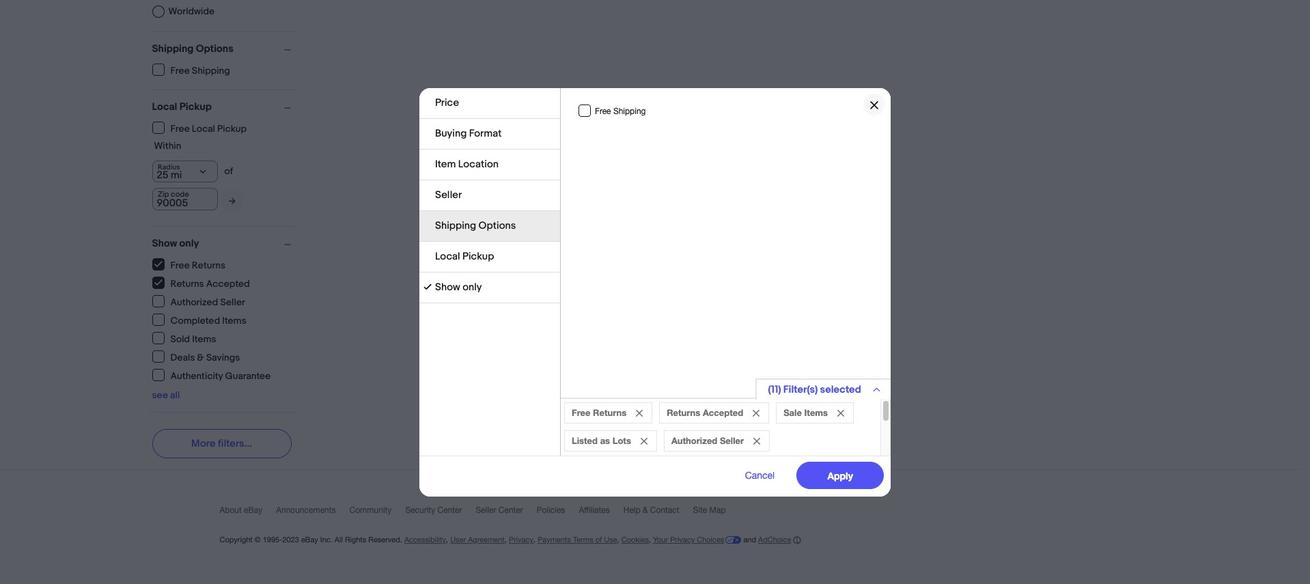 Task type: locate. For each thing, give the bounding box(es) containing it.
0 horizontal spatial show only
[[152, 237, 199, 250]]

worldwide link
[[152, 5, 215, 18]]

0 horizontal spatial center
[[438, 506, 462, 515]]

1 vertical spatial options
[[479, 219, 516, 232]]

0 horizontal spatial of
[[224, 165, 233, 177]]

about ebay link
[[220, 506, 276, 521]]

1 horizontal spatial returns accepted
[[667, 407, 744, 418]]

options up the show only tab
[[479, 219, 516, 232]]

©
[[255, 536, 261, 544]]

0 horizontal spatial privacy
[[509, 536, 534, 544]]

0 horizontal spatial free shipping
[[171, 65, 230, 76]]

1 horizontal spatial authorized seller
[[672, 435, 744, 446]]

, left payments
[[534, 536, 536, 544]]

pickup up the show only tab
[[463, 250, 494, 263]]

options up free shipping link
[[196, 42, 234, 55]]

1 vertical spatial items
[[192, 333, 216, 345]]

security center
[[406, 506, 462, 515]]

1 horizontal spatial free shipping
[[595, 106, 646, 116]]

0 vertical spatial shipping options
[[152, 42, 234, 55]]

worldwide
[[168, 5, 215, 17]]

completed
[[171, 315, 220, 326]]

1 horizontal spatial items
[[222, 315, 246, 326]]

& inside 'link'
[[643, 506, 648, 515]]

show only up free returns link
[[152, 237, 199, 250]]

items up savings
[[222, 315, 246, 326]]

0 vertical spatial ebay
[[244, 506, 263, 515]]

show inside tab
[[435, 281, 460, 294]]

dialog
[[0, 0, 1311, 584]]

and adchoice
[[742, 536, 792, 544]]

format
[[469, 127, 502, 140]]

privacy
[[509, 536, 534, 544], [670, 536, 695, 544]]

only up free returns link
[[179, 237, 199, 250]]

1 vertical spatial free shipping
[[595, 106, 646, 116]]

1 horizontal spatial free returns
[[572, 407, 627, 418]]

2 center from the left
[[499, 506, 523, 515]]

& right help
[[643, 506, 648, 515]]

free returns
[[171, 259, 226, 271], [572, 407, 627, 418]]

buying
[[435, 127, 467, 140]]

2 vertical spatial items
[[805, 407, 828, 418]]

0 horizontal spatial local pickup
[[152, 100, 212, 113]]

show
[[152, 237, 177, 250], [435, 281, 460, 294]]

1 vertical spatial accepted
[[703, 407, 744, 418]]

, left 'user' at the left of page
[[446, 536, 448, 544]]

0 horizontal spatial items
[[192, 333, 216, 345]]

0 horizontal spatial only
[[179, 237, 199, 250]]

0 horizontal spatial accepted
[[206, 278, 250, 289]]

free returns link
[[152, 258, 226, 271]]

accepted up authorized seller link
[[206, 278, 250, 289]]

items for sale items
[[805, 407, 828, 418]]

adchoice
[[759, 536, 792, 544]]

pickup
[[180, 100, 212, 113], [217, 123, 247, 134], [463, 250, 494, 263]]

0 vertical spatial authorized
[[171, 296, 218, 308]]

,
[[446, 536, 448, 544], [505, 536, 507, 544], [534, 536, 536, 544], [618, 536, 620, 544], [649, 536, 651, 544]]

returns right remove filter - show only - free returns image
[[667, 407, 701, 418]]

& right deals
[[197, 352, 204, 363]]

0 horizontal spatial authorized
[[171, 296, 218, 308]]

0 vertical spatial of
[[224, 165, 233, 177]]

accepted left remove filter - show only - returns accepted icon at the bottom right
[[703, 407, 744, 418]]

returns down free returns link
[[171, 278, 204, 289]]

guarantee
[[225, 370, 271, 382]]

location
[[458, 158, 499, 171]]

completed items link
[[152, 314, 247, 326]]

0 vertical spatial free returns
[[171, 259, 226, 271]]

2 horizontal spatial local
[[435, 250, 460, 263]]

dialog containing price
[[0, 0, 1311, 584]]

0 vertical spatial options
[[196, 42, 234, 55]]

show only button
[[152, 237, 297, 250]]

1 vertical spatial shipping options
[[435, 219, 516, 232]]

local inside tab list
[[435, 250, 460, 263]]

1 horizontal spatial options
[[479, 219, 516, 232]]

seller up agreement
[[476, 506, 496, 515]]

returns accepted up authorized seller link
[[171, 278, 250, 289]]

ebay left inc.
[[301, 536, 318, 544]]

show only
[[152, 237, 199, 250], [435, 281, 482, 294]]

see all
[[152, 390, 180, 401]]

remove filter - show only - returns accepted image
[[753, 410, 760, 417]]

0 vertical spatial authorized seller
[[171, 296, 245, 308]]

1 horizontal spatial center
[[499, 506, 523, 515]]

local up the show only tab
[[435, 250, 460, 263]]

None text field
[[152, 188, 218, 210]]

privacy down "seller center" "link"
[[509, 536, 534, 544]]

1 horizontal spatial show
[[435, 281, 460, 294]]

seller down item
[[435, 188, 462, 201]]

authorized seller link
[[152, 295, 246, 308]]

pickup down local pickup dropdown button
[[217, 123, 247, 134]]

0 horizontal spatial shipping options
[[152, 42, 234, 55]]

1 vertical spatial pickup
[[217, 123, 247, 134]]

apply within filter image
[[229, 196, 235, 205]]

, left cookies
[[618, 536, 620, 544]]

1 vertical spatial only
[[463, 281, 482, 294]]

accessibility link
[[405, 536, 446, 544]]

1 center from the left
[[438, 506, 462, 515]]

1 vertical spatial &
[[643, 506, 648, 515]]

free shipping
[[171, 65, 230, 76], [595, 106, 646, 116]]

show only tab
[[420, 272, 560, 303]]

show right filter applied icon
[[435, 281, 460, 294]]

free returns up returns accepted link
[[171, 259, 226, 271]]

1 horizontal spatial accepted
[[703, 407, 744, 418]]

show up free returns link
[[152, 237, 177, 250]]

local pickup up free local pickup link
[[152, 100, 212, 113]]

authenticity guarantee
[[171, 370, 271, 382]]

0 horizontal spatial show
[[152, 237, 177, 250]]

4 , from the left
[[618, 536, 620, 544]]

1 vertical spatial ebay
[[301, 536, 318, 544]]

center up privacy link
[[499, 506, 523, 515]]

1 horizontal spatial &
[[643, 506, 648, 515]]

1 horizontal spatial of
[[596, 536, 602, 544]]

accepted
[[206, 278, 250, 289], [703, 407, 744, 418]]

returns up returns accepted link
[[192, 259, 226, 271]]

0 horizontal spatial &
[[197, 352, 204, 363]]

1 horizontal spatial privacy
[[670, 536, 695, 544]]

items
[[222, 315, 246, 326], [192, 333, 216, 345], [805, 407, 828, 418]]

1 privacy from the left
[[509, 536, 534, 544]]

only inside the show only tab
[[463, 281, 482, 294]]

1 vertical spatial show only
[[435, 281, 482, 294]]

2 vertical spatial local
[[435, 250, 460, 263]]

your
[[653, 536, 668, 544]]

returns
[[192, 259, 226, 271], [171, 278, 204, 289], [593, 407, 627, 418], [667, 407, 701, 418]]

completed items
[[171, 315, 246, 326]]

items down (11) filter(s) selected
[[805, 407, 828, 418]]

shipping options up free shipping link
[[152, 42, 234, 55]]

shipping options down the "location"
[[435, 219, 516, 232]]

center right security
[[438, 506, 462, 515]]

1 horizontal spatial local pickup
[[435, 250, 494, 263]]

1 horizontal spatial ebay
[[301, 536, 318, 544]]

pickup up free local pickup link
[[180, 100, 212, 113]]

ebay inside about ebay link
[[244, 506, 263, 515]]

authorized
[[171, 296, 218, 308], [672, 435, 718, 446]]

use
[[604, 536, 618, 544]]

local down local pickup dropdown button
[[192, 123, 215, 134]]

ebay
[[244, 506, 263, 515], [301, 536, 318, 544]]

only
[[179, 237, 199, 250], [463, 281, 482, 294]]

tab list
[[420, 88, 560, 303]]

authorized right remove filter - show only - listed as lots image
[[672, 435, 718, 446]]

authorized seller
[[171, 296, 245, 308], [672, 435, 744, 446]]

show only right filter applied icon
[[435, 281, 482, 294]]

0 horizontal spatial free returns
[[171, 259, 226, 271]]

2 horizontal spatial pickup
[[463, 250, 494, 263]]

0 vertical spatial items
[[222, 315, 246, 326]]

0 vertical spatial show only
[[152, 237, 199, 250]]

only right filter applied icon
[[463, 281, 482, 294]]

1 vertical spatial local
[[192, 123, 215, 134]]

seller inside "link"
[[476, 506, 496, 515]]

center inside "seller center" "link"
[[499, 506, 523, 515]]

center
[[438, 506, 462, 515], [499, 506, 523, 515]]

privacy right your
[[670, 536, 695, 544]]

free
[[171, 65, 190, 76], [595, 106, 611, 116], [171, 123, 190, 134], [171, 259, 190, 271], [572, 407, 591, 418]]

0 vertical spatial &
[[197, 352, 204, 363]]

of left use
[[596, 536, 602, 544]]

authorized seller up completed items
[[171, 296, 245, 308]]

options
[[196, 42, 234, 55], [479, 219, 516, 232]]

free returns up listed as lots in the left bottom of the page
[[572, 407, 627, 418]]

filters...
[[218, 437, 252, 450]]

apply
[[828, 469, 854, 481]]

1 horizontal spatial show only
[[435, 281, 482, 294]]

0 vertical spatial returns accepted
[[171, 278, 250, 289]]

0 horizontal spatial pickup
[[180, 100, 212, 113]]

shipping
[[152, 42, 194, 55], [192, 65, 230, 76], [614, 106, 646, 116], [435, 219, 476, 232]]

seller center link
[[476, 506, 537, 521]]

apply button
[[797, 462, 884, 489]]

local up within
[[152, 100, 177, 113]]

0 vertical spatial local pickup
[[152, 100, 212, 113]]

returns inside returns accepted link
[[171, 278, 204, 289]]

of up 'apply within filter' image
[[224, 165, 233, 177]]

local pickup up the show only tab
[[435, 250, 494, 263]]

free local pickup link
[[152, 122, 247, 134]]

authorized seller left remove filter - show only - authorized seller image
[[672, 435, 744, 446]]

1 vertical spatial local pickup
[[435, 250, 494, 263]]

0 horizontal spatial ebay
[[244, 506, 263, 515]]

0 horizontal spatial authorized seller
[[171, 296, 245, 308]]

1 vertical spatial authorized
[[672, 435, 718, 446]]

free for free shipping link
[[171, 65, 190, 76]]

1 vertical spatial free returns
[[572, 407, 627, 418]]

, left your
[[649, 536, 651, 544]]

1 horizontal spatial pickup
[[217, 123, 247, 134]]

agreement
[[468, 536, 505, 544]]

about
[[220, 506, 242, 515]]

center inside security center link
[[438, 506, 462, 515]]

items up deals & savings
[[192, 333, 216, 345]]

free for free local pickup link
[[171, 123, 190, 134]]

seller inside tab list
[[435, 188, 462, 201]]

1 vertical spatial show
[[435, 281, 460, 294]]

ebay right about
[[244, 506, 263, 515]]

remove filter - show only - sale items image
[[838, 410, 845, 417]]

about ebay
[[220, 506, 263, 515]]

payments terms of use link
[[538, 536, 618, 544]]

1 horizontal spatial authorized
[[672, 435, 718, 446]]

returns accepted left remove filter - show only - returns accepted icon at the bottom right
[[667, 407, 744, 418]]

as
[[600, 435, 610, 446]]

0 vertical spatial only
[[179, 237, 199, 250]]

1 horizontal spatial only
[[463, 281, 482, 294]]

shipping inside tab list
[[435, 219, 476, 232]]

0 horizontal spatial returns accepted
[[171, 278, 250, 289]]

authorized up completed
[[171, 296, 218, 308]]

, left privacy link
[[505, 536, 507, 544]]

sold items link
[[152, 332, 217, 345]]

1 vertical spatial of
[[596, 536, 602, 544]]

2 horizontal spatial items
[[805, 407, 828, 418]]

0 vertical spatial local
[[152, 100, 177, 113]]



Task type: describe. For each thing, give the bounding box(es) containing it.
see
[[152, 390, 168, 401]]

tab list containing price
[[420, 88, 560, 303]]

community link
[[350, 506, 406, 521]]

choices
[[697, 536, 725, 544]]

(11) filter(s) selected
[[769, 383, 862, 396]]

2 , from the left
[[505, 536, 507, 544]]

copyright © 1995-2023 ebay inc. all rights reserved. accessibility , user agreement , privacy , payments terms of use , cookies , your privacy choices
[[220, 536, 725, 544]]

1995-
[[263, 536, 283, 544]]

deals & savings
[[171, 352, 240, 363]]

free shipping inside dialog
[[595, 106, 646, 116]]

seller center
[[476, 506, 523, 515]]

deals
[[171, 352, 195, 363]]

free shipping link
[[152, 64, 231, 76]]

center for security center
[[438, 506, 462, 515]]

cookies link
[[622, 536, 649, 544]]

all
[[335, 536, 343, 544]]

filter applied image
[[424, 283, 432, 291]]

seller left remove filter - show only - authorized seller image
[[720, 435, 744, 446]]

authenticity
[[171, 370, 223, 382]]

site
[[693, 506, 707, 515]]

1 horizontal spatial shipping options
[[435, 219, 516, 232]]

0 vertical spatial accepted
[[206, 278, 250, 289]]

listed
[[572, 435, 598, 446]]

seller up completed items
[[220, 296, 245, 308]]

shipping options button
[[152, 42, 297, 55]]

5 , from the left
[[649, 536, 651, 544]]

help
[[624, 506, 641, 515]]

2023
[[283, 536, 299, 544]]

sold
[[171, 333, 190, 345]]

policies link
[[537, 506, 579, 521]]

returns up as
[[593, 407, 627, 418]]

remove filter - show only - free returns image
[[636, 410, 643, 417]]

show only inside tab
[[435, 281, 482, 294]]

more
[[191, 437, 216, 450]]

security center link
[[406, 506, 476, 521]]

your privacy choices link
[[653, 536, 742, 544]]

privacy link
[[509, 536, 534, 544]]

sale
[[784, 407, 802, 418]]

lots
[[613, 435, 631, 446]]

more filters... button
[[152, 429, 291, 459]]

listed as lots
[[572, 435, 631, 446]]

user
[[450, 536, 466, 544]]

0 vertical spatial pickup
[[180, 100, 212, 113]]

free local pickup
[[171, 123, 247, 134]]

2 privacy from the left
[[670, 536, 695, 544]]

policies
[[537, 506, 565, 515]]

cookies
[[622, 536, 649, 544]]

selected
[[820, 383, 862, 396]]

price
[[435, 96, 459, 109]]

within
[[154, 140, 181, 152]]

filter(s)
[[784, 383, 818, 396]]

cancel button
[[730, 462, 790, 489]]

rights
[[345, 536, 366, 544]]

free for free returns link
[[171, 259, 190, 271]]

local pickup button
[[152, 100, 297, 113]]

returns accepted link
[[152, 277, 251, 289]]

sold items
[[171, 333, 216, 345]]

(11) filter(s) selected button
[[756, 378, 891, 399]]

authorized inside dialog
[[672, 435, 718, 446]]

deals & savings link
[[152, 351, 241, 363]]

3 , from the left
[[534, 536, 536, 544]]

items for completed items
[[222, 315, 246, 326]]

all
[[170, 390, 180, 401]]

accessibility
[[405, 536, 446, 544]]

2 vertical spatial pickup
[[463, 250, 494, 263]]

0 horizontal spatial options
[[196, 42, 234, 55]]

0 vertical spatial show
[[152, 237, 177, 250]]

remove filter - show only - listed as lots image
[[641, 438, 648, 445]]

0 horizontal spatial local
[[152, 100, 177, 113]]

terms
[[573, 536, 594, 544]]

user agreement link
[[450, 536, 505, 544]]

1 vertical spatial authorized seller
[[672, 435, 744, 446]]

1 , from the left
[[446, 536, 448, 544]]

remove filter - show only - authorized seller image
[[754, 438, 761, 445]]

reserved.
[[369, 536, 402, 544]]

site map
[[693, 506, 726, 515]]

affiliates link
[[579, 506, 624, 521]]

cancel
[[745, 470, 775, 481]]

inc.
[[320, 536, 333, 544]]

see all button
[[152, 390, 180, 401]]

& for contact
[[643, 506, 648, 515]]

& for savings
[[197, 352, 204, 363]]

more filters...
[[191, 437, 252, 450]]

help & contact
[[624, 506, 680, 515]]

announcements link
[[276, 506, 350, 521]]

payments
[[538, 536, 571, 544]]

announcements
[[276, 506, 336, 515]]

affiliates
[[579, 506, 610, 515]]

items for sold items
[[192, 333, 216, 345]]

map
[[710, 506, 726, 515]]

1 horizontal spatial local
[[192, 123, 215, 134]]

item
[[435, 158, 456, 171]]

item location
[[435, 158, 499, 171]]

0 vertical spatial free shipping
[[171, 65, 230, 76]]

copyright
[[220, 536, 253, 544]]

adchoice link
[[759, 536, 802, 545]]

and
[[744, 536, 756, 544]]

site map link
[[693, 506, 740, 521]]

options inside tab list
[[479, 219, 516, 232]]

returns inside free returns link
[[192, 259, 226, 271]]

1 vertical spatial returns accepted
[[667, 407, 744, 418]]

authenticity guarantee link
[[152, 369, 272, 382]]

savings
[[206, 352, 240, 363]]

center for seller center
[[499, 506, 523, 515]]

sale items
[[784, 407, 828, 418]]

authorized inside authorized seller link
[[171, 296, 218, 308]]

(11)
[[769, 383, 781, 396]]

help & contact link
[[624, 506, 693, 521]]

security
[[406, 506, 435, 515]]



Task type: vqa. For each thing, say whether or not it's contained in the screenshot.
More filters... button
yes



